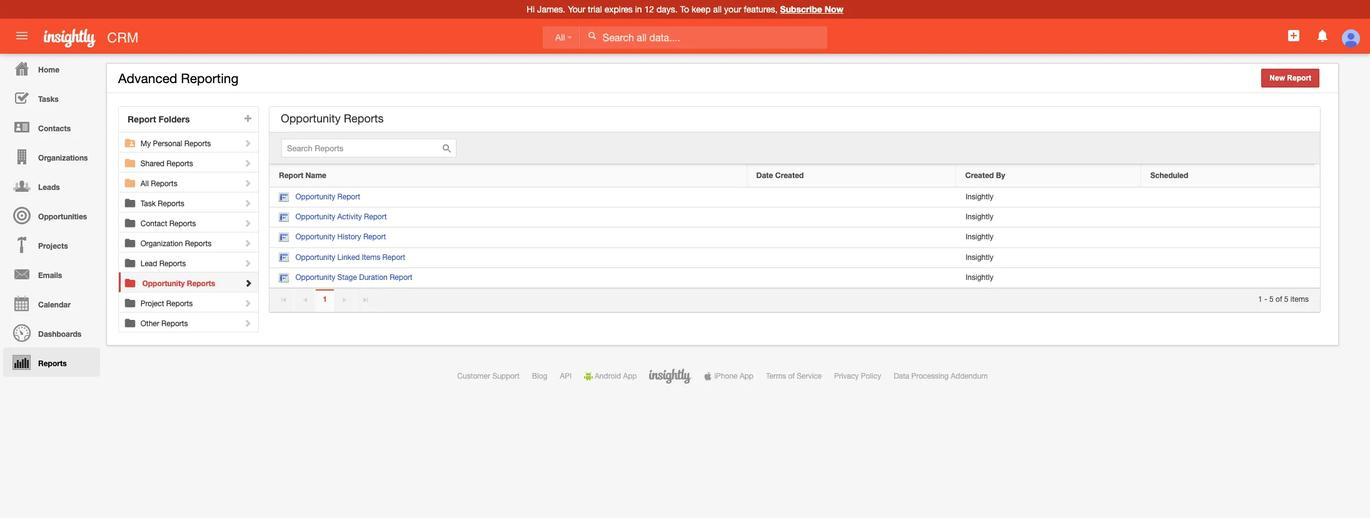 Task type: locate. For each thing, give the bounding box(es) containing it.
reports for contact reports link
[[169, 219, 196, 228]]

opportunity activity report
[[295, 213, 387, 221]]

chevron right image inside my personal reports "link"
[[243, 139, 252, 148]]

3 insightly cell from the top
[[956, 228, 1141, 248]]

reports up project reports link
[[187, 279, 215, 288]]

chevron right image inside contact reports link
[[243, 219, 252, 228]]

report name
[[279, 171, 326, 180]]

cell
[[747, 188, 956, 208], [1141, 188, 1320, 208], [747, 208, 956, 228], [1141, 208, 1320, 228], [747, 228, 956, 248], [1141, 228, 1320, 248], [747, 248, 956, 268], [1141, 248, 1320, 268], [747, 268, 956, 288], [1141, 268, 1320, 288]]

chevron right image inside all reports link
[[243, 179, 252, 188]]

reports down the project reports
[[161, 320, 188, 328]]

reports up search reports text box
[[344, 112, 384, 125]]

5 chevron right image from the top
[[244, 279, 252, 288]]

projects link
[[3, 230, 100, 260]]

opportunity inside "link"
[[295, 193, 335, 201]]

organization
[[141, 239, 183, 248]]

1 horizontal spatial 5
[[1284, 295, 1288, 304]]

shared reports
[[141, 159, 193, 168]]

5 left the items
[[1284, 295, 1288, 304]]

grid containing report name
[[270, 164, 1320, 288]]

chevron right image up lead reports link
[[243, 239, 252, 248]]

2 created from the left
[[965, 171, 994, 180]]

opportunity down lead reports
[[142, 279, 185, 288]]

insightly for opportunity history report
[[966, 233, 993, 242]]

5 right -
[[1269, 295, 1274, 304]]

insightly for opportunity linked items report
[[966, 253, 993, 262]]

addendum
[[951, 372, 988, 381]]

hi
[[527, 4, 535, 14]]

report up 'activity'
[[337, 193, 360, 201]]

plus image
[[244, 114, 253, 123]]

scheduled link
[[1150, 171, 1310, 181]]

0 horizontal spatial app
[[623, 372, 637, 381]]

row containing opportunity report
[[270, 188, 1320, 208]]

report left name at the left top of page
[[279, 171, 303, 180]]

row group containing opportunity report
[[270, 188, 1320, 288]]

1 for 1 - 5 of 5 items
[[1258, 295, 1262, 304]]

chevron right image up other reports link
[[243, 299, 252, 308]]

contact reports
[[141, 219, 196, 228]]

4 row from the top
[[270, 228, 1320, 248]]

2 row from the top
[[270, 188, 1320, 208]]

row containing opportunity stage duration report
[[270, 268, 1320, 288]]

contact reports link
[[141, 213, 253, 228]]

0 horizontal spatial 1
[[323, 295, 327, 304]]

5 insightly cell from the top
[[956, 268, 1141, 288]]

6 chevron right image from the top
[[243, 319, 252, 328]]

folders
[[159, 114, 190, 124]]

6 row from the top
[[270, 268, 1320, 288]]

0 horizontal spatial opportunity reports
[[142, 279, 215, 288]]

white image
[[588, 31, 596, 40]]

opportunity down opportunity activity report link
[[295, 233, 335, 242]]

0 vertical spatial of
[[1276, 295, 1282, 304]]

chevron right image up the opportunity reports link
[[243, 259, 252, 268]]

data
[[894, 372, 909, 381]]

1 horizontal spatial 1
[[1258, 295, 1262, 304]]

1 horizontal spatial all
[[555, 32, 565, 42]]

2 1 from the left
[[1258, 295, 1262, 304]]

opportunity for "opportunity stage duration report" link
[[295, 273, 335, 282]]

1 1 from the left
[[323, 295, 327, 304]]

date created
[[756, 171, 804, 180]]

report inside 'link'
[[382, 253, 405, 262]]

created by link
[[965, 171, 1131, 181]]

reports down the organization reports
[[159, 260, 186, 268]]

navigation
[[0, 54, 100, 377]]

app right android
[[623, 372, 637, 381]]

1 insightly from the top
[[966, 193, 993, 201]]

opportunity reports up the project reports
[[142, 279, 215, 288]]

3 chevron right image from the top
[[243, 239, 252, 248]]

report up items
[[363, 233, 386, 242]]

reports up shared reports link
[[184, 139, 211, 148]]

reports down 'dashboards'
[[38, 359, 67, 368]]

of right terms
[[788, 372, 795, 381]]

history
[[337, 233, 361, 242]]

1 chevron right image from the top
[[243, 139, 252, 148]]

1 created from the left
[[775, 171, 804, 180]]

report right items
[[382, 253, 405, 262]]

reports inside "link"
[[184, 139, 211, 148]]

organizations link
[[3, 142, 100, 171]]

customer support
[[457, 372, 519, 381]]

1 app from the left
[[623, 372, 637, 381]]

opportunity activity report link
[[279, 213, 387, 223]]

2 insightly from the top
[[966, 213, 993, 221]]

emails link
[[3, 260, 100, 289]]

0 vertical spatial all
[[555, 32, 565, 42]]

reports down "my personal reports"
[[167, 159, 193, 168]]

chevron right image
[[243, 139, 252, 148], [243, 179, 252, 188], [243, 199, 252, 208], [243, 259, 252, 268], [244, 279, 252, 288], [243, 319, 252, 328]]

1 vertical spatial opportunity reports
[[142, 279, 215, 288]]

personal
[[153, 139, 182, 148]]

app for android app
[[623, 372, 637, 381]]

4 chevron right image from the top
[[243, 299, 252, 308]]

reports for 'task reports' link
[[158, 199, 184, 208]]

chevron right image inside shared reports link
[[243, 159, 252, 168]]

opportunity down name at the left top of page
[[295, 193, 335, 201]]

chevron right image down project reports link
[[243, 319, 252, 328]]

terms
[[766, 372, 786, 381]]

my
[[141, 139, 151, 148]]

chevron right image for all reports
[[243, 179, 252, 188]]

1 chevron right image from the top
[[243, 159, 252, 168]]

all down james.
[[555, 32, 565, 42]]

data processing addendum link
[[894, 372, 988, 381]]

4 chevron right image from the top
[[243, 259, 252, 268]]

5 insightly from the top
[[966, 273, 993, 282]]

all reports
[[141, 179, 177, 188]]

subscribe now link
[[780, 4, 844, 14]]

linked
[[337, 253, 360, 262]]

1 horizontal spatial created
[[965, 171, 994, 180]]

1 down "opportunity stage duration report" link
[[323, 295, 327, 304]]

chevron right image up contact reports link
[[243, 199, 252, 208]]

home
[[38, 65, 59, 74]]

5
[[1269, 295, 1274, 304], [1284, 295, 1288, 304]]

Search Reports text field
[[281, 139, 456, 158]]

chevron right image up organization reports link
[[243, 219, 252, 228]]

chevron right image for organization reports
[[243, 239, 252, 248]]

opportunity stage duration report
[[295, 273, 412, 282]]

0 vertical spatial opportunity reports
[[281, 112, 384, 125]]

name
[[305, 171, 326, 180]]

customer
[[457, 372, 490, 381]]

created right date
[[775, 171, 804, 180]]

chevron right image up project reports link
[[244, 279, 252, 288]]

chevron right image for lead reports
[[243, 259, 252, 268]]

opportunity reports up search reports text box
[[281, 112, 384, 125]]

12
[[644, 4, 654, 14]]

3 insightly from the top
[[966, 233, 993, 242]]

all up 'task'
[[141, 179, 149, 188]]

1 horizontal spatial of
[[1276, 295, 1282, 304]]

processing
[[911, 372, 949, 381]]

reports up the organization reports
[[169, 219, 196, 228]]

james.
[[537, 4, 565, 14]]

in
[[635, 4, 642, 14]]

chevron right image down plus image
[[243, 139, 252, 148]]

navigation containing home
[[0, 54, 100, 377]]

chevron right image inside other reports link
[[243, 319, 252, 328]]

1 left -
[[1258, 295, 1262, 304]]

row containing opportunity history report
[[270, 228, 1320, 248]]

row group
[[270, 188, 1320, 288]]

organizations
[[38, 153, 88, 163]]

insightly cell
[[956, 188, 1141, 208], [956, 208, 1141, 228], [956, 228, 1141, 248], [956, 248, 1141, 268], [956, 268, 1141, 288]]

reports up the task reports
[[151, 179, 177, 188]]

new report link
[[1261, 69, 1319, 88]]

hi james. your trial expires in 12 days. to keep all your features, subscribe now
[[527, 4, 844, 14]]

app right iphone
[[740, 372, 753, 381]]

notifications image
[[1315, 28, 1330, 43]]

created
[[775, 171, 804, 180], [965, 171, 994, 180]]

app
[[623, 372, 637, 381], [740, 372, 753, 381]]

0 horizontal spatial of
[[788, 372, 795, 381]]

1 inside button
[[323, 295, 327, 304]]

opportunity
[[281, 112, 341, 125], [295, 193, 335, 201], [295, 213, 335, 221], [295, 233, 335, 242], [295, 253, 335, 262], [295, 273, 335, 282], [142, 279, 185, 288]]

insightly for opportunity report
[[966, 193, 993, 201]]

0 horizontal spatial all
[[141, 179, 149, 188]]

1 horizontal spatial opportunity reports
[[281, 112, 384, 125]]

chevron right image inside organization reports link
[[243, 239, 252, 248]]

4 insightly cell from the top
[[956, 248, 1141, 268]]

of right -
[[1276, 295, 1282, 304]]

iphone app link
[[704, 372, 753, 381]]

emails
[[38, 271, 62, 280]]

duration
[[359, 273, 388, 282]]

grid
[[270, 164, 1320, 288]]

4 insightly from the top
[[966, 253, 993, 262]]

report up my
[[128, 114, 156, 124]]

chevron right image
[[243, 159, 252, 168], [243, 219, 252, 228], [243, 239, 252, 248], [243, 299, 252, 308]]

reports up lead reports link
[[185, 239, 211, 248]]

chevron right image inside lead reports link
[[243, 259, 252, 268]]

opportunity down "opportunity report" "link"
[[295, 213, 335, 221]]

report right new
[[1287, 74, 1311, 83]]

chevron right image inside 'task reports' link
[[243, 199, 252, 208]]

1
[[323, 295, 327, 304], [1258, 295, 1262, 304]]

2 app from the left
[[740, 372, 753, 381]]

chevron right image for shared reports
[[243, 159, 252, 168]]

task
[[141, 199, 156, 208]]

reports up contact reports at the top left of page
[[158, 199, 184, 208]]

2 chevron right image from the top
[[243, 219, 252, 228]]

all for all
[[555, 32, 565, 42]]

1 horizontal spatial app
[[740, 372, 753, 381]]

opportunity up the 1 button
[[295, 273, 335, 282]]

chevron right image inside the opportunity reports link
[[244, 279, 252, 288]]

insightly cell for opportunity history report
[[956, 228, 1141, 248]]

chevron right image for my personal reports
[[243, 139, 252, 148]]

insightly cell for opportunity report
[[956, 188, 1141, 208]]

chevron right image down plus image
[[243, 159, 252, 168]]

3 chevron right image from the top
[[243, 199, 252, 208]]

1 vertical spatial all
[[141, 179, 149, 188]]

my personal reports
[[141, 139, 211, 148]]

reports up other reports link
[[166, 300, 193, 308]]

row
[[270, 164, 1320, 188], [270, 188, 1320, 208], [270, 208, 1320, 228], [270, 228, 1320, 248], [270, 248, 1320, 268], [270, 268, 1320, 288]]

opportunity for the opportunity history report link
[[295, 233, 335, 242]]

reports
[[344, 112, 384, 125], [184, 139, 211, 148], [167, 159, 193, 168], [151, 179, 177, 188], [158, 199, 184, 208], [169, 219, 196, 228], [185, 239, 211, 248], [159, 260, 186, 268], [187, 279, 215, 288], [166, 300, 193, 308], [161, 320, 188, 328], [38, 359, 67, 368]]

2 insightly cell from the top
[[956, 208, 1141, 228]]

chevron right image inside project reports link
[[243, 299, 252, 308]]

0 horizontal spatial 5
[[1269, 295, 1274, 304]]

contacts
[[38, 124, 71, 133]]

report inside "link"
[[337, 193, 360, 201]]

opportunity report
[[295, 193, 360, 201]]

chevron right image up 'task reports' link
[[243, 179, 252, 188]]

opportunity for opportunity activity report link
[[295, 213, 335, 221]]

2 chevron right image from the top
[[243, 179, 252, 188]]

opportunity inside 'link'
[[295, 253, 335, 262]]

opportunity down the opportunity history report link
[[295, 253, 335, 262]]

0 horizontal spatial created
[[775, 171, 804, 180]]

days.
[[657, 4, 678, 14]]

task reports
[[141, 199, 184, 208]]

5 row from the top
[[270, 248, 1320, 268]]

1 insightly cell from the top
[[956, 188, 1141, 208]]

created left by
[[965, 171, 994, 180]]

opportunity stage duration report link
[[279, 273, 412, 283]]

report
[[1287, 74, 1311, 83], [128, 114, 156, 124], [279, 171, 303, 180], [337, 193, 360, 201], [364, 213, 387, 221], [363, 233, 386, 242], [382, 253, 405, 262], [390, 273, 412, 282]]

api
[[560, 372, 572, 381]]

row containing opportunity linked items report
[[270, 248, 1320, 268]]

report right 'activity'
[[364, 213, 387, 221]]

3 row from the top
[[270, 208, 1320, 228]]

subscribe
[[780, 4, 822, 14]]

1 row from the top
[[270, 164, 1320, 188]]

support
[[492, 372, 519, 381]]

opportunity for "opportunity report" "link"
[[295, 193, 335, 201]]

blog
[[532, 372, 547, 381]]



Task type: vqa. For each thing, say whether or not it's contained in the screenshot.
SUM in the Total Sales By Rep $2.48M Sum Of Opportunity Value
no



Task type: describe. For each thing, give the bounding box(es) containing it.
to
[[680, 4, 689, 14]]

reports for the opportunity reports link
[[187, 279, 215, 288]]

opportunity for opportunity linked items report 'link'
[[295, 253, 335, 262]]

project
[[141, 300, 164, 308]]

android app link
[[584, 372, 637, 381]]

reporting
[[181, 71, 239, 86]]

shared
[[141, 159, 164, 168]]

features,
[[744, 4, 778, 14]]

opportunity up name at the left top of page
[[281, 112, 341, 125]]

report right duration
[[390, 273, 412, 282]]

terms of service link
[[766, 372, 822, 381]]

Search all data.... text field
[[581, 26, 827, 49]]

contacts link
[[3, 113, 100, 142]]

chevron right image for contact reports
[[243, 219, 252, 228]]

home link
[[3, 54, 100, 83]]

policy
[[861, 372, 881, 381]]

dashboards link
[[3, 318, 100, 348]]

crm
[[107, 30, 138, 46]]

items
[[362, 253, 380, 262]]

insightly cell for opportunity linked items report
[[956, 248, 1141, 268]]

privacy policy
[[834, 372, 881, 381]]

opportunity report link
[[279, 193, 360, 203]]

advanced
[[118, 71, 177, 86]]

new
[[1270, 74, 1285, 83]]

lead reports
[[141, 260, 186, 268]]

terms of service
[[766, 372, 822, 381]]

other reports
[[141, 320, 188, 328]]

opportunity reports link
[[142, 273, 254, 288]]

created by
[[965, 171, 1005, 180]]

now
[[825, 4, 844, 14]]

reports for lead reports link
[[159, 260, 186, 268]]

1 for 1
[[323, 295, 327, 304]]

android
[[595, 372, 621, 381]]

dashboards
[[38, 330, 81, 339]]

service
[[797, 372, 822, 381]]

blog link
[[532, 372, 547, 381]]

opportunities
[[38, 212, 87, 221]]

iphone
[[714, 372, 738, 381]]

contact
[[141, 219, 167, 228]]

reports for other reports link
[[161, 320, 188, 328]]

opportunity linked items report link
[[279, 253, 405, 263]]

reports for all reports link
[[151, 179, 177, 188]]

items
[[1291, 295, 1309, 304]]

project reports link
[[141, 293, 253, 308]]

1 - 5 of 5 items
[[1258, 295, 1309, 304]]

leads
[[38, 183, 60, 192]]

reports for project reports link
[[166, 300, 193, 308]]

reports inside navigation
[[38, 359, 67, 368]]

-
[[1264, 295, 1267, 304]]

insightly for opportunity activity report
[[966, 213, 993, 221]]

organization reports link
[[141, 233, 253, 248]]

customer support link
[[457, 372, 519, 381]]

shared reports link
[[141, 153, 253, 168]]

all reports link
[[141, 173, 253, 188]]

reports link
[[3, 348, 100, 377]]

row containing report name
[[270, 164, 1320, 188]]

opportunity history report link
[[279, 233, 386, 243]]

iphone app
[[714, 372, 753, 381]]

reports for organization reports link
[[185, 239, 211, 248]]

chevron right image for opportunity reports
[[244, 279, 252, 288]]

app for iphone app
[[740, 372, 753, 381]]

all
[[713, 4, 722, 14]]

stage
[[337, 273, 357, 282]]

calendar
[[38, 300, 71, 310]]

row containing opportunity activity report
[[270, 208, 1320, 228]]

new report
[[1270, 74, 1311, 83]]

lead reports link
[[141, 253, 253, 268]]

report folders
[[128, 114, 190, 124]]

tasks link
[[3, 83, 100, 113]]

opportunity linked items report
[[295, 253, 405, 262]]

data processing addendum
[[894, 372, 988, 381]]

all for all reports
[[141, 179, 149, 188]]

activity
[[337, 213, 362, 221]]

your
[[724, 4, 741, 14]]

insightly for opportunity stage duration report
[[966, 273, 993, 282]]

chevron right image for task reports
[[243, 199, 252, 208]]

your
[[568, 4, 585, 14]]

report name link
[[279, 171, 737, 181]]

by
[[996, 171, 1005, 180]]

trial
[[588, 4, 602, 14]]

task reports link
[[141, 193, 253, 208]]

2 5 from the left
[[1284, 295, 1288, 304]]

chevron right image for project reports
[[243, 299, 252, 308]]

keep
[[692, 4, 711, 14]]

all link
[[543, 26, 581, 49]]

chevron right image for other reports
[[243, 319, 252, 328]]

other
[[141, 320, 159, 328]]

reports for shared reports link
[[167, 159, 193, 168]]

date created link
[[756, 171, 946, 181]]

1 vertical spatial of
[[788, 372, 795, 381]]

leads link
[[3, 171, 100, 201]]

1 5 from the left
[[1269, 295, 1274, 304]]

projects
[[38, 241, 68, 251]]

other reports link
[[141, 313, 253, 328]]

organization reports
[[141, 239, 211, 248]]

date
[[756, 171, 773, 180]]

insightly cell for opportunity activity report
[[956, 208, 1141, 228]]

opportunities link
[[3, 201, 100, 230]]

expires
[[605, 4, 633, 14]]

insightly cell for opportunity stage duration report
[[956, 268, 1141, 288]]

my personal reports link
[[141, 133, 253, 148]]

calendar link
[[3, 289, 100, 318]]

opportunity history report
[[295, 233, 386, 242]]



